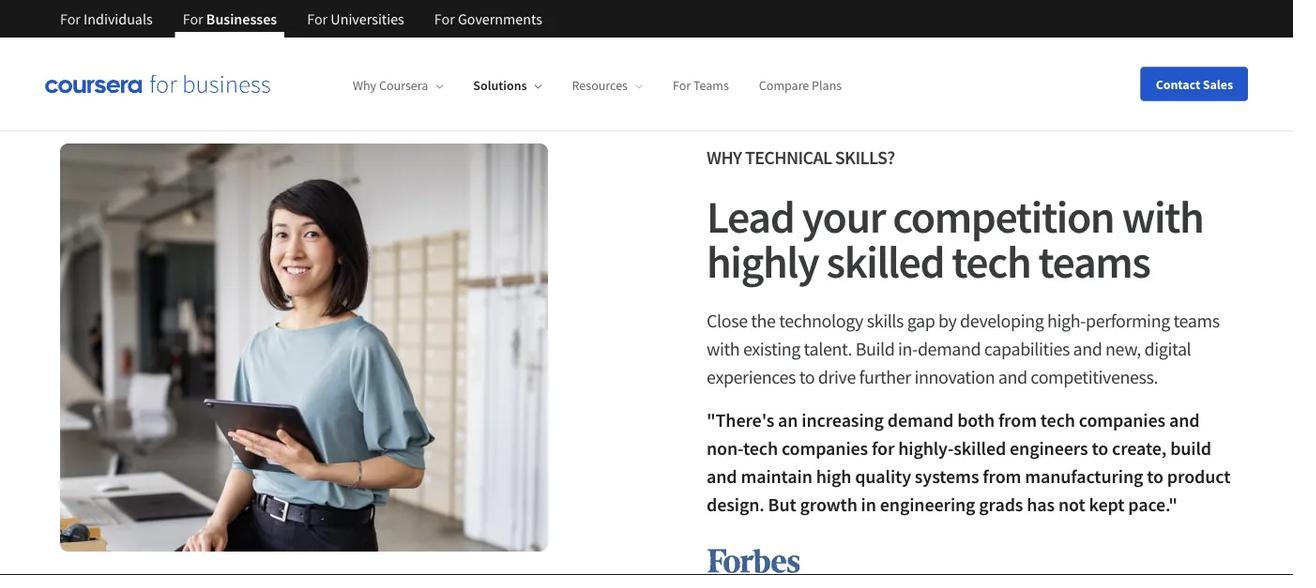 Task type: vqa. For each thing, say whether or not it's contained in the screenshot.
coursera career certificate "image"
no



Task type: locate. For each thing, give the bounding box(es) containing it.
for for individuals
[[60, 9, 81, 28]]

1 horizontal spatial why
[[707, 146, 742, 169]]

for left individuals
[[60, 9, 81, 28]]

0 horizontal spatial why
[[353, 77, 377, 94]]

to
[[800, 366, 815, 389], [1092, 437, 1109, 460], [1147, 465, 1164, 489]]

governments
[[458, 9, 543, 28]]

1 vertical spatial why
[[707, 146, 742, 169]]

systems
[[915, 465, 980, 489]]

for
[[60, 9, 81, 28], [183, 9, 203, 28], [307, 9, 328, 28], [434, 9, 455, 28], [673, 77, 691, 94]]

1 vertical spatial skilled
[[954, 437, 1006, 460]]

tech inside lead your competition with highly skilled tech teams
[[952, 234, 1031, 290]]

performing
[[1086, 309, 1171, 333]]

gap
[[907, 309, 935, 333]]

for
[[872, 437, 895, 460]]

engineers
[[1010, 437, 1089, 460]]

to left drive
[[800, 366, 815, 389]]

companies up high
[[782, 437, 869, 460]]

pace."
[[1129, 493, 1178, 517]]

skills
[[867, 309, 904, 333]]

further
[[859, 366, 911, 389]]

developing
[[960, 309, 1044, 333]]

why coursera
[[353, 77, 428, 94]]

banner navigation
[[45, 0, 558, 38]]

teams inside lead your competition with highly skilled tech teams
[[1039, 234, 1151, 290]]

teams
[[1039, 234, 1151, 290], [1174, 309, 1220, 333]]

1 vertical spatial teams
[[1174, 309, 1220, 333]]

skilled
[[827, 234, 944, 290], [954, 437, 1006, 460]]

coursera for business image
[[45, 74, 270, 94]]

2 vertical spatial to
[[1147, 465, 1164, 489]]

for left governments
[[434, 9, 455, 28]]

tech up engineers
[[1041, 409, 1076, 432]]

sales
[[1203, 76, 1234, 92]]

for left universities
[[307, 9, 328, 28]]

design.
[[707, 493, 765, 517]]

and
[[1074, 337, 1103, 361], [999, 366, 1028, 389], [1170, 409, 1200, 432], [707, 465, 737, 489]]

1 vertical spatial from
[[983, 465, 1022, 489]]

demand
[[918, 337, 981, 361], [888, 409, 954, 432]]

experiences
[[707, 366, 796, 389]]

skilled down the both
[[954, 437, 1006, 460]]

1 horizontal spatial skilled
[[954, 437, 1006, 460]]

0 vertical spatial with
[[1122, 189, 1204, 245]]

companies
[[1079, 409, 1166, 432], [782, 437, 869, 460]]

high
[[816, 465, 852, 489]]

0 vertical spatial why
[[353, 77, 377, 94]]

1 vertical spatial tech
[[1041, 409, 1076, 432]]

for left 'businesses'
[[183, 9, 203, 28]]

competitiveness.
[[1031, 366, 1159, 389]]

in
[[861, 493, 877, 517]]

demand inside '"there's an increasing demand both from tech companies and non-tech companies for highly-skilled engineers to create, build and maintain high quality systems from manufacturing to product design. but growth in engineering grads has not kept pace."'
[[888, 409, 954, 432]]

why coursera link
[[353, 77, 443, 94]]

0 vertical spatial demand
[[918, 337, 981, 361]]

1 horizontal spatial tech
[[952, 234, 1031, 290]]

companies up create,
[[1079, 409, 1166, 432]]

1 horizontal spatial companies
[[1079, 409, 1166, 432]]

with
[[1122, 189, 1204, 245], [707, 337, 740, 361]]

0 horizontal spatial with
[[707, 337, 740, 361]]

resources
[[572, 77, 628, 94]]

not
[[1059, 493, 1086, 517]]

from up grads
[[983, 465, 1022, 489]]

1 horizontal spatial to
[[1092, 437, 1109, 460]]

for left "teams"
[[673, 77, 691, 94]]

1 horizontal spatial with
[[1122, 189, 1204, 245]]

growth
[[800, 493, 858, 517]]

highly-
[[899, 437, 954, 460]]

and down capabilities
[[999, 366, 1028, 389]]

compare
[[759, 77, 810, 94]]

for universities
[[307, 9, 404, 28]]

from right the both
[[999, 409, 1037, 432]]

0 horizontal spatial companies
[[782, 437, 869, 460]]

tech up maintain
[[743, 437, 778, 460]]

1 vertical spatial demand
[[888, 409, 954, 432]]

build
[[1171, 437, 1212, 460]]

from
[[999, 409, 1037, 432], [983, 465, 1022, 489]]

to up manufacturing
[[1092, 437, 1109, 460]]

capabilities
[[985, 337, 1070, 361]]

2 horizontal spatial tech
[[1041, 409, 1076, 432]]

0 vertical spatial skilled
[[827, 234, 944, 290]]

engineering
[[880, 493, 976, 517]]

0 horizontal spatial tech
[[743, 437, 778, 460]]

coursera
[[379, 77, 428, 94]]

for for universities
[[307, 9, 328, 28]]

individuals
[[84, 9, 153, 28]]

lead your competition with highly skilled tech teams
[[707, 189, 1204, 290]]

0 horizontal spatial teams
[[1039, 234, 1151, 290]]

1 horizontal spatial teams
[[1174, 309, 1220, 333]]

teams up high-
[[1039, 234, 1151, 290]]

resources link
[[572, 77, 643, 94]]

demand up highly-
[[888, 409, 954, 432]]

teams inside close the technology skills gap by developing high-performing teams with existing talent. build in-demand capabilities and new, digital experiences to drive further innovation and competitiveness.
[[1174, 309, 1220, 333]]

1 vertical spatial to
[[1092, 437, 1109, 460]]

0 horizontal spatial skilled
[[827, 234, 944, 290]]

tech for from
[[1041, 409, 1076, 432]]

why
[[353, 77, 377, 94], [707, 146, 742, 169]]

for governments
[[434, 9, 543, 28]]

0 horizontal spatial to
[[800, 366, 815, 389]]

compare plans link
[[759, 77, 842, 94]]

"there's an increasing demand both from tech companies and non-tech companies for highly-skilled engineers to create, build and maintain high quality systems from manufacturing to product design. but growth in engineering grads has not kept pace."
[[707, 409, 1231, 517]]

to up pace."
[[1147, 465, 1164, 489]]

1 vertical spatial companies
[[782, 437, 869, 460]]

an
[[778, 409, 798, 432]]

for for businesses
[[183, 9, 203, 28]]

0 vertical spatial teams
[[1039, 234, 1151, 290]]

why left the coursera
[[353, 77, 377, 94]]

1 vertical spatial with
[[707, 337, 740, 361]]

teams up 'digital'
[[1174, 309, 1220, 333]]

non-
[[707, 437, 743, 460]]

demand inside close the technology skills gap by developing high-performing teams with existing talent. build in-demand capabilities and new, digital experiences to drive further innovation and competitiveness.
[[918, 337, 981, 361]]

technology
[[779, 309, 864, 333]]

tech
[[952, 234, 1031, 290], [1041, 409, 1076, 432], [743, 437, 778, 460]]

for teams
[[673, 77, 729, 94]]

2 vertical spatial tech
[[743, 437, 778, 460]]

0 vertical spatial to
[[800, 366, 815, 389]]

universities
[[331, 9, 404, 28]]

why left technical
[[707, 146, 742, 169]]

demand down by
[[918, 337, 981, 361]]

tech up developing
[[952, 234, 1031, 290]]

compare plans
[[759, 77, 842, 94]]

0 vertical spatial tech
[[952, 234, 1031, 290]]

digital
[[1145, 337, 1192, 361]]

manufacturing
[[1025, 465, 1144, 489]]

skilled up skills
[[827, 234, 944, 290]]



Task type: describe. For each thing, give the bounding box(es) containing it.
lead
[[707, 189, 795, 245]]

talent.
[[804, 337, 853, 361]]

teams
[[694, 77, 729, 94]]

and up competitiveness.
[[1074, 337, 1103, 361]]

why technical skills? image
[[60, 144, 548, 552]]

maintain
[[741, 465, 813, 489]]

why for why coursera
[[353, 77, 377, 94]]

innovation
[[915, 366, 995, 389]]

technical
[[745, 146, 832, 169]]

for teams link
[[673, 77, 729, 94]]

drive
[[818, 366, 856, 389]]

why for why technical skills?
[[707, 146, 742, 169]]

by
[[939, 309, 957, 333]]

for businesses
[[183, 9, 277, 28]]

has
[[1027, 493, 1055, 517]]

your
[[802, 189, 885, 245]]

close
[[707, 309, 748, 333]]

with inside close the technology skills gap by developing high-performing teams with existing talent. build in-demand capabilities and new, digital experiences to drive further innovation and competitiveness.
[[707, 337, 740, 361]]

create,
[[1112, 437, 1167, 460]]

contact sales button
[[1141, 67, 1249, 101]]

and down non-
[[707, 465, 737, 489]]

but
[[768, 493, 797, 517]]

solutions link
[[473, 77, 542, 94]]

new,
[[1106, 337, 1142, 361]]

0 vertical spatial from
[[999, 409, 1037, 432]]

kept
[[1090, 493, 1125, 517]]

businesses
[[206, 9, 277, 28]]

existing
[[743, 337, 801, 361]]

both
[[958, 409, 995, 432]]

plans
[[812, 77, 842, 94]]

solutions
[[473, 77, 527, 94]]

skills?
[[835, 146, 895, 169]]

build
[[856, 337, 895, 361]]

to inside close the technology skills gap by developing high-performing teams with existing talent. build in-demand capabilities and new, digital experiences to drive further innovation and competitiveness.
[[800, 366, 815, 389]]

close the technology skills gap by developing high-performing teams with existing talent. build in-demand capabilities and new, digital experiences to drive further innovation and competitiveness.
[[707, 309, 1220, 389]]

2 horizontal spatial to
[[1147, 465, 1164, 489]]

the
[[751, 309, 776, 333]]

product
[[1168, 465, 1231, 489]]

and up build
[[1170, 409, 1200, 432]]

high-
[[1048, 309, 1086, 333]]

contact
[[1156, 76, 1201, 92]]

skilled inside lead your competition with highly skilled tech teams
[[827, 234, 944, 290]]

forbes logo image
[[707, 549, 801, 574]]

skilled inside '"there's an increasing demand both from tech companies and non-tech companies for highly-skilled engineers to create, build and maintain high quality systems from manufacturing to product design. but growth in engineering grads has not kept pace."'
[[954, 437, 1006, 460]]

for for governments
[[434, 9, 455, 28]]

in-
[[898, 337, 918, 361]]

contact sales
[[1156, 76, 1234, 92]]

for individuals
[[60, 9, 153, 28]]

0 vertical spatial companies
[[1079, 409, 1166, 432]]

quality
[[855, 465, 912, 489]]

why technical skills?
[[707, 146, 895, 169]]

grads
[[979, 493, 1024, 517]]

with inside lead your competition with highly skilled tech teams
[[1122, 189, 1204, 245]]

tech for skilled
[[952, 234, 1031, 290]]

competition
[[893, 189, 1115, 245]]

"there's
[[707, 409, 775, 432]]

highly
[[707, 234, 819, 290]]

increasing
[[802, 409, 884, 432]]



